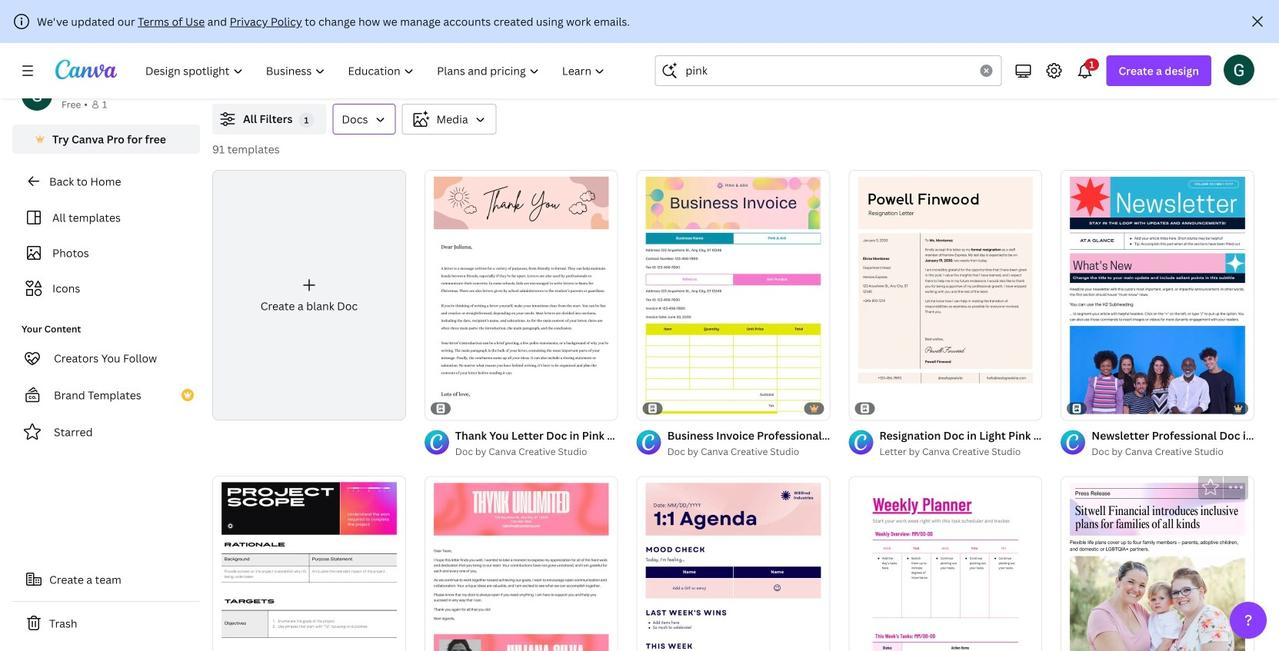 Task type: locate. For each thing, give the bounding box(es) containing it.
meeting agenda professional doc in pink royal purple gradient style image
[[637, 477, 830, 652]]

None search field
[[655, 55, 1002, 86]]

1 filter options selected element
[[299, 113, 314, 128]]

greg robinson image
[[1224, 54, 1255, 85]]

business invoice professional doc in pink yellow teal gradients style image
[[637, 170, 830, 421]]

newsletter professional doc in sky blue pink red bright modern style image
[[1061, 170, 1255, 421]]

top level navigation element
[[135, 55, 618, 86]]

Search search field
[[686, 56, 971, 85]]



Task type: vqa. For each thing, say whether or not it's contained in the screenshot.
Create a team's Create
no



Task type: describe. For each thing, give the bounding box(es) containing it.
pink professional typography standard letterhead doc image
[[424, 477, 618, 652]]

create a blank doc element
[[212, 170, 406, 421]]

weekly planner doc in magenta light pink vibrant professional style image
[[849, 477, 1042, 652]]

project scope professional doc in black pink grey dark tech style image
[[212, 476, 406, 652]]

resignation doc in light pink black minimalist style image
[[849, 170, 1042, 421]]

thank you letter doc in pink black playful illustrative style image
[[424, 170, 618, 421]]

press release professional doc in pink purple gradient style image
[[1061, 477, 1255, 652]]



